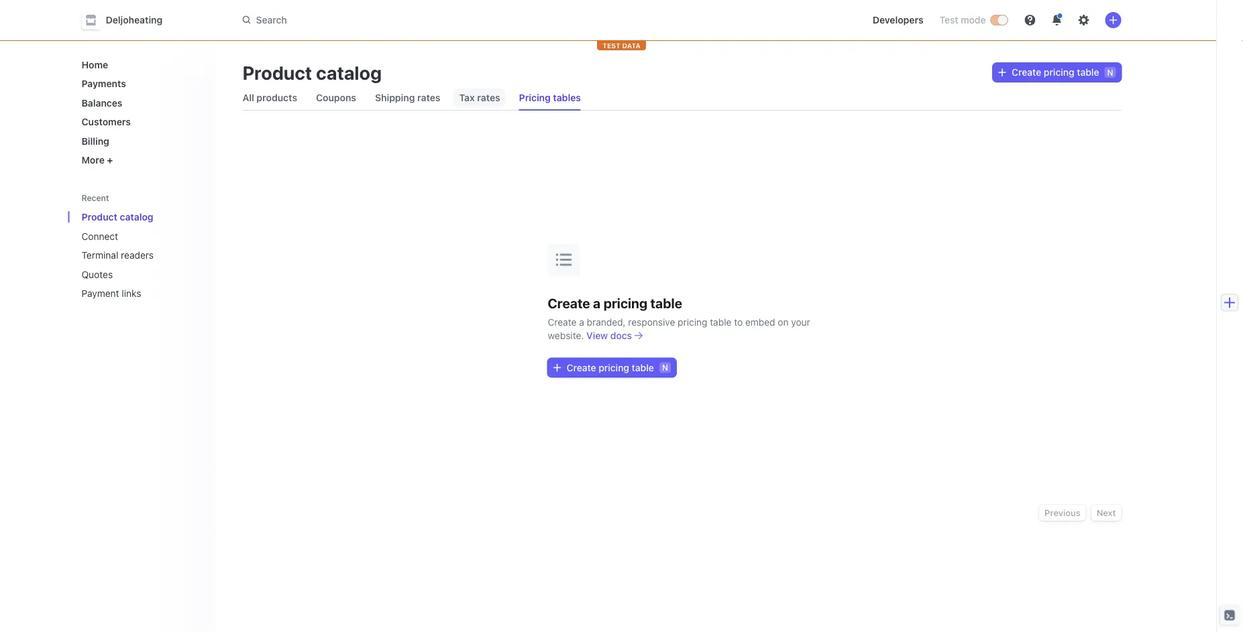 Task type: describe. For each thing, give the bounding box(es) containing it.
pricing up branded,
[[604, 296, 648, 311]]

create a branded, responsive pricing table to embed on your website.
[[548, 317, 810, 341]]

pricing tables link
[[514, 89, 586, 107]]

tax rates
[[459, 92, 500, 103]]

tax
[[459, 92, 475, 103]]

create inside create a branded, responsive pricing table to embed on your website.
[[548, 317, 577, 328]]

table inside create a branded, responsive pricing table to embed on your website.
[[710, 317, 732, 328]]

terminal readers link
[[76, 245, 186, 266]]

table down settings "icon"
[[1077, 67, 1099, 78]]

more +
[[82, 155, 113, 166]]

settings image
[[1079, 15, 1089, 25]]

shipping rates link
[[370, 89, 446, 107]]

developers link
[[867, 9, 929, 31]]

rates for tax rates
[[477, 92, 500, 103]]

Search text field
[[235, 8, 613, 32]]

next
[[1097, 508, 1116, 518]]

on
[[778, 317, 789, 328]]

billing
[[82, 136, 109, 147]]

tab list containing all products
[[237, 86, 1122, 111]]

test
[[603, 42, 621, 49]]

1 horizontal spatial product catalog
[[243, 61, 382, 84]]

shipping
[[375, 92, 415, 103]]

connect link
[[76, 225, 186, 247]]

next button
[[1091, 505, 1122, 521]]

a for pricing
[[593, 296, 601, 311]]

home
[[82, 59, 108, 70]]

all
[[243, 92, 254, 103]]

catalog inside recent element
[[120, 212, 153, 223]]

create pricing table for svg icon
[[1012, 67, 1099, 78]]

payments link
[[76, 73, 205, 95]]

test data
[[603, 42, 641, 49]]

shipping rates
[[375, 92, 440, 103]]

notifications image
[[1052, 15, 1062, 25]]

0 vertical spatial product
[[243, 61, 312, 84]]

balances link
[[76, 92, 205, 114]]

tables
[[553, 92, 581, 103]]

quotes link
[[76, 264, 186, 285]]

product catalog inside recent element
[[82, 212, 153, 223]]

n for svg image
[[662, 363, 668, 373]]

help image
[[1025, 15, 1036, 25]]

create pricing table for svg image
[[567, 362, 654, 373]]

view docs link
[[587, 329, 643, 343]]

all products
[[243, 92, 297, 103]]

recent
[[82, 193, 109, 203]]

search
[[256, 14, 287, 25]]

all products link
[[237, 89, 303, 107]]

pricing inside create a branded, responsive pricing table to embed on your website.
[[678, 317, 708, 328]]

product inside recent element
[[82, 212, 117, 223]]

more
[[82, 155, 105, 166]]

tax rates tab
[[454, 86, 506, 110]]

view
[[587, 330, 608, 341]]



Task type: locate. For each thing, give the bounding box(es) containing it.
recent element
[[68, 206, 216, 305]]

catalog up coupons
[[316, 61, 382, 84]]

product catalog up coupons
[[243, 61, 382, 84]]

product up products
[[243, 61, 312, 84]]

pricing down notifications icon
[[1044, 67, 1075, 78]]

mode
[[961, 14, 986, 25]]

test
[[940, 14, 959, 25]]

responsive
[[628, 317, 675, 328]]

table
[[1077, 67, 1099, 78], [651, 296, 682, 311], [710, 317, 732, 328], [632, 362, 654, 373]]

n
[[1107, 68, 1113, 77], [662, 363, 668, 373]]

payments
[[82, 78, 126, 89]]

1 vertical spatial catalog
[[120, 212, 153, 223]]

1 horizontal spatial catalog
[[316, 61, 382, 84]]

tab list
[[237, 86, 1122, 111]]

products
[[257, 92, 297, 103]]

payment links
[[82, 288, 141, 299]]

rates for shipping rates
[[417, 92, 440, 103]]

payment
[[82, 288, 119, 299]]

previous
[[1045, 508, 1081, 518]]

create pricing table down view docs
[[567, 362, 654, 373]]

view docs
[[587, 330, 632, 341]]

1 vertical spatial product catalog
[[82, 212, 153, 223]]

developers
[[873, 14, 924, 25]]

a for branded,
[[579, 317, 584, 328]]

1 vertical spatial create pricing table
[[567, 362, 654, 373]]

data
[[622, 42, 641, 49]]

terminal readers
[[82, 250, 154, 261]]

pricing down "view docs" link
[[599, 362, 629, 373]]

0 vertical spatial catalog
[[316, 61, 382, 84]]

a inside create a branded, responsive pricing table to embed on your website.
[[579, 317, 584, 328]]

1 horizontal spatial a
[[593, 296, 601, 311]]

1 vertical spatial product
[[82, 212, 117, 223]]

0 vertical spatial product catalog
[[243, 61, 382, 84]]

+
[[107, 155, 113, 166]]

rates inside shipping rates link
[[417, 92, 440, 103]]

n for svg icon
[[1107, 68, 1113, 77]]

a up website. at the bottom of page
[[579, 317, 584, 328]]

rates inside tax rates link
[[477, 92, 500, 103]]

0 horizontal spatial rates
[[417, 92, 440, 103]]

1 horizontal spatial n
[[1107, 68, 1113, 77]]

0 horizontal spatial product
[[82, 212, 117, 223]]

tax rates link
[[454, 89, 506, 107]]

pricing
[[1044, 67, 1075, 78], [604, 296, 648, 311], [678, 317, 708, 328], [599, 362, 629, 373]]

product catalog link
[[76, 206, 186, 228]]

deljoheating
[[106, 14, 163, 25]]

1 vertical spatial n
[[662, 363, 668, 373]]

terminal
[[82, 250, 118, 261]]

create
[[1012, 67, 1042, 78], [548, 296, 590, 311], [548, 317, 577, 328], [567, 362, 596, 373]]

create pricing table down notifications icon
[[1012, 67, 1099, 78]]

website.
[[548, 330, 584, 341]]

to
[[734, 317, 743, 328]]

coupons link
[[311, 89, 362, 107]]

pricing right responsive
[[678, 317, 708, 328]]

rates right shipping
[[417, 92, 440, 103]]

0 horizontal spatial catalog
[[120, 212, 153, 223]]

a
[[593, 296, 601, 311], [579, 317, 584, 328]]

table left to
[[710, 317, 732, 328]]

svg image
[[553, 364, 561, 372]]

customers
[[82, 116, 131, 127]]

0 horizontal spatial create pricing table
[[567, 362, 654, 373]]

1 horizontal spatial rates
[[477, 92, 500, 103]]

docs
[[611, 330, 632, 341]]

0 vertical spatial a
[[593, 296, 601, 311]]

create pricing table
[[1012, 67, 1099, 78], [567, 362, 654, 373]]

pricing tables
[[519, 92, 581, 103]]

product catalog up connect link
[[82, 212, 153, 223]]

rates
[[417, 92, 440, 103], [477, 92, 500, 103]]

catalog up connect link
[[120, 212, 153, 223]]

coupons
[[316, 92, 356, 103]]

1 vertical spatial a
[[579, 317, 584, 328]]

home link
[[76, 54, 205, 75]]

payment links link
[[76, 283, 186, 305]]

1 horizontal spatial create pricing table
[[1012, 67, 1099, 78]]

product up connect
[[82, 212, 117, 223]]

product
[[243, 61, 312, 84], [82, 212, 117, 223]]

Search search field
[[235, 8, 613, 32]]

0 horizontal spatial a
[[579, 317, 584, 328]]

2 rates from the left
[[477, 92, 500, 103]]

branded,
[[587, 317, 626, 328]]

svg image
[[998, 68, 1007, 77]]

embed
[[745, 317, 775, 328]]

0 vertical spatial n
[[1107, 68, 1113, 77]]

a up branded,
[[593, 296, 601, 311]]

catalog
[[316, 61, 382, 84], [120, 212, 153, 223]]

billing link
[[76, 130, 205, 152]]

core navigation links element
[[76, 54, 205, 171]]

pricing
[[519, 92, 551, 103]]

your
[[791, 317, 810, 328]]

readers
[[121, 250, 154, 261]]

deljoheating button
[[82, 11, 176, 30]]

customers link
[[76, 111, 205, 133]]

table up responsive
[[651, 296, 682, 311]]

product catalog
[[243, 61, 382, 84], [82, 212, 153, 223]]

links
[[122, 288, 141, 299]]

0 horizontal spatial n
[[662, 363, 668, 373]]

0 vertical spatial create pricing table
[[1012, 67, 1099, 78]]

rates right the tax
[[477, 92, 500, 103]]

1 horizontal spatial product
[[243, 61, 312, 84]]

quotes
[[82, 269, 113, 280]]

0 horizontal spatial product catalog
[[82, 212, 153, 223]]

previous button
[[1039, 505, 1086, 521]]

create a pricing table
[[548, 296, 682, 311]]

balances
[[82, 97, 122, 108]]

table down docs
[[632, 362, 654, 373]]

test mode
[[940, 14, 986, 25]]

1 rates from the left
[[417, 92, 440, 103]]

recent navigation links element
[[68, 187, 216, 305]]

connect
[[82, 231, 118, 242]]



Task type: vqa. For each thing, say whether or not it's contained in the screenshot.
topmost catalog
yes



